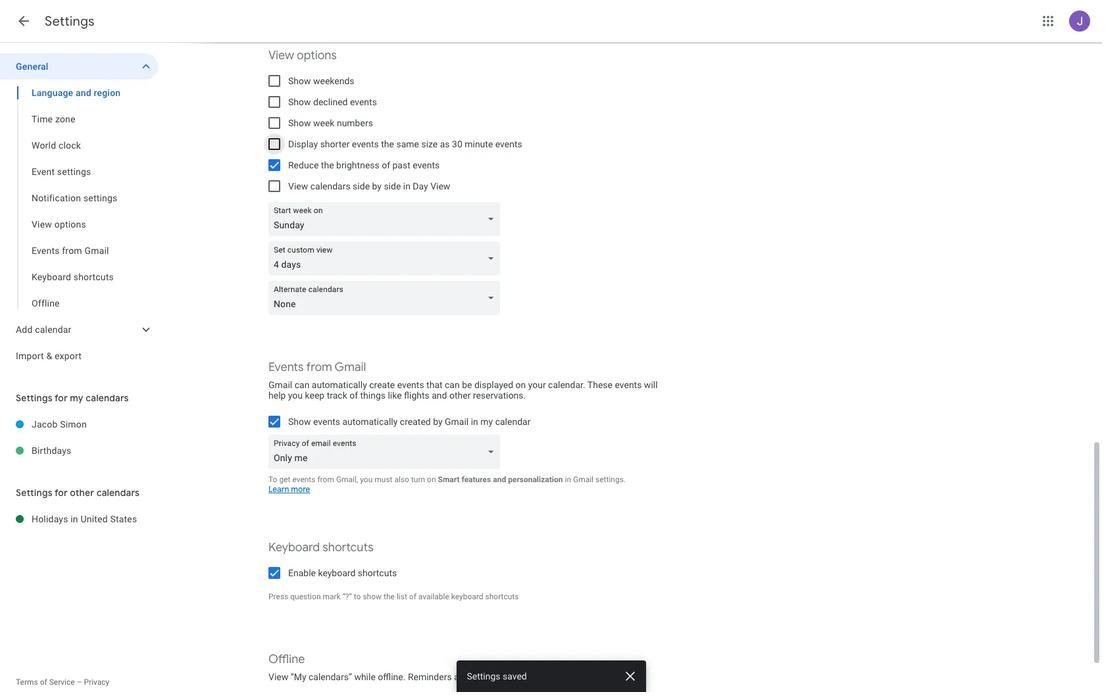 Task type: describe. For each thing, give the bounding box(es) containing it.
1 vertical spatial my
[[481, 416, 493, 427]]

gmail inside to get events from gmail, you must also turn on smart features and personalization in gmail settings. learn more
[[573, 475, 594, 484]]

minute
[[465, 139, 493, 149]]

these
[[587, 380, 613, 390]]

events for events from gmail
[[32, 245, 60, 256]]

notification
[[32, 193, 81, 203]]

view calendars side by side in day view
[[288, 181, 450, 191]]

birthdays tree item
[[0, 438, 158, 464]]

2 can from the left
[[445, 380, 460, 390]]

privacy link
[[84, 678, 109, 687]]

show weekends
[[288, 76, 354, 86]]

brightness
[[336, 160, 379, 170]]

from for events from gmail gmail can automatically create events that can be displayed on your calendar. these events will help you keep track of things like flights and other reservations.
[[306, 360, 332, 375]]

1 horizontal spatial options
[[297, 48, 337, 63]]

tasks
[[472, 672, 494, 682]]

events right minute
[[495, 139, 522, 149]]

day
[[413, 181, 428, 191]]

events for events from gmail gmail can automatically create events that can be displayed on your calendar. these events will help you keep track of things like flights and other reservations.
[[268, 360, 304, 375]]

1 vertical spatial keyboard shortcuts
[[268, 540, 374, 555]]

2 vertical spatial the
[[384, 592, 395, 601]]

terms of service – privacy
[[16, 678, 109, 687]]

settings for notification settings
[[83, 193, 117, 203]]

in left day
[[403, 181, 411, 191]]

settings for settings saved
[[467, 671, 500, 682]]

holidays in united states link
[[32, 506, 158, 532]]

world clock
[[32, 140, 81, 151]]

events down track on the left bottom of the page
[[313, 416, 340, 427]]

1 vertical spatial by
[[433, 416, 443, 427]]

settings.
[[595, 475, 626, 484]]

"?"
[[343, 592, 352, 601]]

of inside events from gmail gmail can automatically create events that can be displayed on your calendar. these events will help you keep track of things like flights and other reservations.
[[350, 390, 358, 401]]

import
[[16, 351, 44, 361]]

available
[[418, 592, 449, 601]]

holidays
[[32, 514, 68, 524]]

keep
[[305, 390, 324, 401]]

privacy
[[84, 678, 109, 687]]

get
[[279, 475, 290, 484]]

time zone
[[32, 114, 75, 124]]

–
[[77, 678, 82, 687]]

birthdays
[[32, 445, 71, 456]]

gmail down be on the left bottom of page
[[445, 416, 469, 427]]

events inside to get events from gmail, you must also turn on smart features and personalization in gmail settings. learn more
[[292, 475, 315, 484]]

event settings
[[32, 166, 91, 177]]

add calendar
[[16, 324, 71, 335]]

2 side from the left
[[384, 181, 401, 191]]

displayed
[[474, 380, 513, 390]]

from for events from gmail
[[62, 245, 82, 256]]

enable keyboard shortcuts
[[288, 568, 397, 578]]

0 horizontal spatial my
[[70, 392, 83, 404]]

0 vertical spatial calendar
[[35, 324, 71, 335]]

terms of service link
[[16, 678, 75, 687]]

show
[[363, 592, 382, 601]]

view up show weekends
[[268, 48, 294, 63]]

shown
[[521, 672, 548, 682]]

1 side from the left
[[353, 181, 370, 191]]

calendars"
[[309, 672, 352, 682]]

0 vertical spatial calendars
[[310, 181, 350, 191]]

shorter
[[320, 139, 350, 149]]

features
[[462, 475, 491, 484]]

shortcuts inside group
[[74, 272, 114, 282]]

display
[[288, 139, 318, 149]]

settings for event settings
[[57, 166, 91, 177]]

view down the reduce
[[288, 181, 308, 191]]

automatically inside events from gmail gmail can automatically create events that can be displayed on your calendar. these events will help you keep track of things like flights and other reservations.
[[312, 380, 367, 390]]

language
[[32, 88, 73, 98]]

1 vertical spatial the
[[321, 160, 334, 170]]

numbers
[[337, 118, 373, 128]]

view inside offline view "my calendars" while offline. reminders and tasks aren't shown offline.
[[268, 672, 288, 682]]

while
[[354, 672, 376, 682]]

smart
[[438, 475, 460, 484]]

things
[[360, 390, 386, 401]]

you inside to get events from gmail, you must also turn on smart features and personalization in gmail settings. learn more
[[360, 475, 373, 484]]

offline for offline view "my calendars" while offline. reminders and tasks aren't shown offline.
[[268, 652, 305, 667]]

offline for offline
[[32, 298, 60, 309]]

"my
[[291, 672, 306, 682]]

press question mark "?" to show the list of available keyboard shortcuts
[[268, 592, 519, 601]]

holidays in united states tree item
[[0, 506, 158, 532]]

same
[[396, 139, 419, 149]]

size
[[421, 139, 438, 149]]

be
[[462, 380, 472, 390]]

reservations.
[[473, 390, 526, 401]]

to
[[268, 475, 277, 484]]

created
[[400, 416, 431, 427]]

and inside offline view "my calendars" while offline. reminders and tasks aren't shown offline.
[[454, 672, 469, 682]]

more
[[291, 484, 310, 495]]

enable
[[288, 568, 316, 578]]

birthdays link
[[32, 438, 158, 464]]

0 vertical spatial the
[[381, 139, 394, 149]]

track
[[327, 390, 347, 401]]

1 vertical spatial automatically
[[342, 416, 398, 427]]

view right day
[[430, 181, 450, 191]]

reduce
[[288, 160, 319, 170]]

1 can from the left
[[295, 380, 309, 390]]

question
[[290, 592, 321, 601]]

mark
[[323, 592, 341, 601]]

turn
[[411, 475, 425, 484]]

settings heading
[[45, 13, 95, 30]]

events up the numbers at the left of page
[[350, 97, 377, 107]]

calendars for settings for other calendars
[[97, 487, 140, 499]]

go back image
[[16, 13, 32, 29]]

settings for settings
[[45, 13, 95, 30]]

past
[[392, 160, 410, 170]]

create
[[369, 380, 395, 390]]

events from gmail
[[32, 245, 109, 256]]

in inside tree item
[[71, 514, 78, 524]]

learn more link
[[268, 484, 310, 495]]

clock
[[58, 140, 81, 151]]

0 vertical spatial keyboard
[[318, 568, 356, 578]]

other inside events from gmail gmail can automatically create events that can be displayed on your calendar. these events will help you keep track of things like flights and other reservations.
[[449, 390, 471, 401]]

as
[[440, 139, 450, 149]]

of right terms
[[40, 678, 47, 687]]

1 offline. from the left
[[378, 672, 406, 682]]

settings for settings for other calendars
[[16, 487, 52, 499]]

1 vertical spatial other
[[70, 487, 94, 499]]

to get events from gmail, you must also turn on smart features and personalization in gmail settings. learn more
[[268, 475, 626, 495]]

&
[[46, 351, 52, 361]]

in down reservations.
[[471, 416, 478, 427]]



Task type: vqa. For each thing, say whether or not it's contained in the screenshot.
Settings for my calendars
yes



Task type: locate. For each thing, give the bounding box(es) containing it.
show for show week numbers
[[288, 118, 311, 128]]

my
[[70, 392, 83, 404], [481, 416, 493, 427]]

settings right notification at the top of the page
[[83, 193, 117, 203]]

flights
[[404, 390, 430, 401]]

united
[[81, 514, 108, 524]]

calendar down reservations.
[[495, 416, 531, 427]]

1 horizontal spatial calendar
[[495, 416, 531, 427]]

0 vertical spatial by
[[372, 181, 382, 191]]

0 vertical spatial keyboard
[[32, 272, 71, 282]]

settings for other calendars
[[16, 487, 140, 499]]

view options down notification at the top of the page
[[32, 219, 86, 230]]

calendars up the states
[[97, 487, 140, 499]]

and inside group
[[76, 88, 91, 98]]

1 vertical spatial options
[[54, 219, 86, 230]]

3 show from the top
[[288, 118, 311, 128]]

1 horizontal spatial keyboard
[[451, 592, 483, 601]]

keyboard right available
[[451, 592, 483, 601]]

0 horizontal spatial on
[[427, 475, 436, 484]]

1 horizontal spatial on
[[516, 380, 526, 390]]

1 horizontal spatial events
[[268, 360, 304, 375]]

1 horizontal spatial view options
[[268, 48, 337, 63]]

of right track on the left bottom of the page
[[350, 390, 358, 401]]

0 horizontal spatial options
[[54, 219, 86, 230]]

1 show from the top
[[288, 76, 311, 86]]

1 horizontal spatial my
[[481, 416, 493, 427]]

states
[[110, 514, 137, 524]]

keyboard shortcuts up the enable
[[268, 540, 374, 555]]

0 horizontal spatial offline.
[[378, 672, 406, 682]]

events down notification at the top of the page
[[32, 245, 60, 256]]

region
[[94, 88, 121, 98]]

0 horizontal spatial side
[[353, 181, 370, 191]]

personalization
[[508, 475, 563, 484]]

events left that
[[397, 380, 424, 390]]

0 horizontal spatial by
[[372, 181, 382, 191]]

keyboard down events from gmail
[[32, 272, 71, 282]]

in inside to get events from gmail, you must also turn on smart features and personalization in gmail settings. learn more
[[565, 475, 571, 484]]

in right personalization
[[565, 475, 571, 484]]

gmail up track on the left bottom of the page
[[335, 360, 366, 375]]

import & export
[[16, 351, 82, 361]]

you right help
[[288, 390, 303, 401]]

0 vertical spatial view options
[[268, 48, 337, 63]]

show for show events automatically created by gmail in my calendar
[[288, 416, 311, 427]]

jacob
[[32, 419, 58, 430]]

automatically down things
[[342, 416, 398, 427]]

0 vertical spatial keyboard shortcuts
[[32, 272, 114, 282]]

of left past
[[382, 160, 390, 170]]

jacob simon
[[32, 419, 87, 430]]

keyboard up mark
[[318, 568, 356, 578]]

other
[[449, 390, 471, 401], [70, 487, 94, 499]]

reminders
[[408, 672, 452, 682]]

1 vertical spatial for
[[55, 487, 68, 499]]

group containing language and region
[[0, 80, 158, 316]]

gmail inside group
[[85, 245, 109, 256]]

settings up jacob
[[16, 392, 52, 404]]

you left "must"
[[360, 475, 373, 484]]

show down show weekends
[[288, 97, 311, 107]]

for up holidays
[[55, 487, 68, 499]]

1 horizontal spatial you
[[360, 475, 373, 484]]

keyboard shortcuts down events from gmail
[[32, 272, 114, 282]]

settings for my calendars
[[16, 392, 129, 404]]

gmail down notification settings
[[85, 245, 109, 256]]

on left your
[[516, 380, 526, 390]]

4 show from the top
[[288, 416, 311, 427]]

events left the will
[[615, 380, 642, 390]]

settings up holidays
[[16, 487, 52, 499]]

view left the "my
[[268, 672, 288, 682]]

on right turn
[[427, 475, 436, 484]]

also
[[394, 475, 409, 484]]

0 vertical spatial you
[[288, 390, 303, 401]]

1 vertical spatial offline
[[268, 652, 305, 667]]

0 horizontal spatial keyboard
[[32, 272, 71, 282]]

0 vertical spatial from
[[62, 245, 82, 256]]

gmail left keep at left bottom
[[268, 380, 292, 390]]

saved
[[503, 671, 527, 682]]

notification settings
[[32, 193, 117, 203]]

tree
[[0, 53, 158, 369]]

from down notification settings
[[62, 245, 82, 256]]

1 horizontal spatial other
[[449, 390, 471, 401]]

keyboard shortcuts
[[32, 272, 114, 282], [268, 540, 374, 555]]

gmail,
[[336, 475, 358, 484]]

1 horizontal spatial offline.
[[550, 672, 578, 682]]

1 vertical spatial calendars
[[86, 392, 129, 404]]

1 horizontal spatial keyboard
[[268, 540, 320, 555]]

view down notification at the top of the page
[[32, 219, 52, 230]]

calendars up jacob simon tree item
[[86, 392, 129, 404]]

None field
[[268, 202, 505, 236], [268, 241, 505, 276], [268, 281, 505, 315], [268, 435, 505, 469], [268, 202, 505, 236], [268, 241, 505, 276], [268, 281, 505, 315], [268, 435, 505, 469]]

1 vertical spatial you
[[360, 475, 373, 484]]

1 horizontal spatial offline
[[268, 652, 305, 667]]

can right help
[[295, 380, 309, 390]]

side down the reduce the brightness of past events
[[353, 181, 370, 191]]

1 vertical spatial keyboard
[[451, 592, 483, 601]]

offline
[[32, 298, 60, 309], [268, 652, 305, 667]]

tree containing general
[[0, 53, 158, 369]]

zone
[[55, 114, 75, 124]]

will
[[644, 380, 658, 390]]

1 for from the top
[[55, 392, 68, 404]]

by down the reduce the brightness of past events
[[372, 181, 382, 191]]

options up events from gmail
[[54, 219, 86, 230]]

and left tasks
[[454, 672, 469, 682]]

automatically
[[312, 380, 367, 390], [342, 416, 398, 427]]

the left same
[[381, 139, 394, 149]]

show up display
[[288, 118, 311, 128]]

my up jacob simon tree item
[[70, 392, 83, 404]]

1 vertical spatial view options
[[32, 219, 86, 230]]

events up help
[[268, 360, 304, 375]]

gmail
[[85, 245, 109, 256], [335, 360, 366, 375], [268, 380, 292, 390], [445, 416, 469, 427], [573, 475, 594, 484]]

settings left saved
[[467, 671, 500, 682]]

service
[[49, 678, 75, 687]]

offline up add calendar in the top left of the page
[[32, 298, 60, 309]]

time
[[32, 114, 53, 124]]

holidays in united states
[[32, 514, 137, 524]]

keyboard
[[32, 272, 71, 282], [268, 540, 320, 555]]

2 show from the top
[[288, 97, 311, 107]]

calendars for settings for my calendars
[[86, 392, 129, 404]]

the left list
[[384, 592, 395, 601]]

0 horizontal spatial events
[[32, 245, 60, 256]]

language and region
[[32, 88, 121, 98]]

from inside events from gmail gmail can automatically create events that can be displayed on your calendar. these events will help you keep track of things like flights and other reservations.
[[306, 360, 332, 375]]

0 vertical spatial my
[[70, 392, 83, 404]]

show
[[288, 76, 311, 86], [288, 97, 311, 107], [288, 118, 311, 128], [288, 416, 311, 427]]

1 horizontal spatial can
[[445, 380, 460, 390]]

events
[[350, 97, 377, 107], [352, 139, 379, 149], [495, 139, 522, 149], [413, 160, 440, 170], [397, 380, 424, 390], [615, 380, 642, 390], [313, 416, 340, 427], [292, 475, 315, 484]]

settings saved
[[467, 671, 527, 682]]

gmail left settings.
[[573, 475, 594, 484]]

0 horizontal spatial you
[[288, 390, 303, 401]]

for for my
[[55, 392, 68, 404]]

settings up notification settings
[[57, 166, 91, 177]]

show declined events
[[288, 97, 377, 107]]

press
[[268, 592, 288, 601]]

events inside events from gmail gmail can automatically create events that can be displayed on your calendar. these events will help you keep track of things like flights and other reservations.
[[268, 360, 304, 375]]

jacob simon tree item
[[0, 411, 158, 438]]

view options up show weekends
[[268, 48, 337, 63]]

offline. right shown
[[550, 672, 578, 682]]

for up the jacob simon
[[55, 392, 68, 404]]

0 vertical spatial automatically
[[312, 380, 367, 390]]

2 offline. from the left
[[550, 672, 578, 682]]

keyboard shortcuts inside group
[[32, 272, 114, 282]]

of right list
[[409, 592, 416, 601]]

and
[[76, 88, 91, 98], [432, 390, 447, 401], [493, 475, 506, 484], [454, 672, 469, 682]]

settings
[[45, 13, 95, 30], [16, 392, 52, 404], [16, 487, 52, 499], [467, 671, 500, 682]]

2 vertical spatial from
[[317, 475, 334, 484]]

options up show weekends
[[297, 48, 337, 63]]

list
[[397, 592, 407, 601]]

general tree item
[[0, 53, 158, 80]]

of
[[382, 160, 390, 170], [350, 390, 358, 401], [409, 592, 416, 601], [40, 678, 47, 687]]

0 vertical spatial options
[[297, 48, 337, 63]]

can left be on the left bottom of page
[[445, 380, 460, 390]]

from inside to get events from gmail, you must also turn on smart features and personalization in gmail settings. learn more
[[317, 475, 334, 484]]

for for other
[[55, 487, 68, 499]]

view inside group
[[32, 219, 52, 230]]

other up holidays in united states
[[70, 487, 94, 499]]

aren't
[[496, 672, 519, 682]]

from
[[62, 245, 82, 256], [306, 360, 332, 375], [317, 475, 334, 484]]

1 horizontal spatial keyboard shortcuts
[[268, 540, 374, 555]]

reduce the brightness of past events
[[288, 160, 440, 170]]

from left gmail,
[[317, 475, 334, 484]]

show left weekends
[[288, 76, 311, 86]]

1 vertical spatial events
[[268, 360, 304, 375]]

for
[[55, 392, 68, 404], [55, 487, 68, 499]]

offline. right while at the bottom left of the page
[[378, 672, 406, 682]]

display shorter events the same size as 30 minute events
[[288, 139, 522, 149]]

0 horizontal spatial other
[[70, 487, 94, 499]]

events from gmail gmail can automatically create events that can be displayed on your calendar. these events will help you keep track of things like flights and other reservations.
[[268, 360, 658, 401]]

simon
[[60, 419, 87, 430]]

other right that
[[449, 390, 471, 401]]

by right 'created'
[[433, 416, 443, 427]]

weekends
[[313, 76, 354, 86]]

show events automatically created by gmail in my calendar
[[288, 416, 531, 427]]

view
[[268, 48, 294, 63], [288, 181, 308, 191], [430, 181, 450, 191], [32, 219, 52, 230], [268, 672, 288, 682]]

0 vertical spatial offline
[[32, 298, 60, 309]]

must
[[375, 475, 392, 484]]

0 vertical spatial events
[[32, 245, 60, 256]]

and left region
[[76, 88, 91, 98]]

offline up the "my
[[268, 652, 305, 667]]

0 vertical spatial settings
[[57, 166, 91, 177]]

show for show weekends
[[288, 76, 311, 86]]

settings for settings for my calendars
[[16, 392, 52, 404]]

offline inside group
[[32, 298, 60, 309]]

0 horizontal spatial keyboard
[[318, 568, 356, 578]]

2 vertical spatial calendars
[[97, 487, 140, 499]]

learn
[[268, 484, 289, 495]]

events right get
[[292, 475, 315, 484]]

0 vertical spatial other
[[449, 390, 471, 401]]

show for show declined events
[[288, 97, 311, 107]]

and inside to get events from gmail, you must also turn on smart features and personalization in gmail settings. learn more
[[493, 475, 506, 484]]

0 horizontal spatial keyboard shortcuts
[[32, 272, 114, 282]]

world
[[32, 140, 56, 151]]

group
[[0, 80, 158, 316]]

side down past
[[384, 181, 401, 191]]

calendars down the reduce
[[310, 181, 350, 191]]

0 horizontal spatial view options
[[32, 219, 86, 230]]

show week numbers
[[288, 118, 373, 128]]

events up the reduce the brightness of past events
[[352, 139, 379, 149]]

you
[[288, 390, 303, 401], [360, 475, 373, 484]]

0 horizontal spatial can
[[295, 380, 309, 390]]

1 vertical spatial settings
[[83, 193, 117, 203]]

1 horizontal spatial by
[[433, 416, 443, 427]]

calendar up '&'
[[35, 324, 71, 335]]

options inside group
[[54, 219, 86, 230]]

my down reservations.
[[481, 416, 493, 427]]

30
[[452, 139, 462, 149]]

like
[[388, 390, 402, 401]]

1 horizontal spatial side
[[384, 181, 401, 191]]

automatically left the create
[[312, 380, 367, 390]]

week
[[313, 118, 335, 128]]

from up keep at left bottom
[[306, 360, 332, 375]]

events down size
[[413, 160, 440, 170]]

export
[[55, 351, 82, 361]]

1 vertical spatial calendar
[[495, 416, 531, 427]]

keyboard up the enable
[[268, 540, 320, 555]]

events
[[32, 245, 60, 256], [268, 360, 304, 375]]

calendars
[[310, 181, 350, 191], [86, 392, 129, 404], [97, 487, 140, 499]]

show down keep at left bottom
[[288, 416, 311, 427]]

and inside events from gmail gmail can automatically create events that can be displayed on your calendar. these events will help you keep track of things like flights and other reservations.
[[432, 390, 447, 401]]

you inside events from gmail gmail can automatically create events that can be displayed on your calendar. these events will help you keep track of things like flights and other reservations.
[[288, 390, 303, 401]]

0 vertical spatial for
[[55, 392, 68, 404]]

the down shorter
[[321, 160, 334, 170]]

0 vertical spatial on
[[516, 380, 526, 390]]

1 vertical spatial keyboard
[[268, 540, 320, 555]]

offline inside offline view "my calendars" while offline. reminders and tasks aren't shown offline.
[[268, 652, 305, 667]]

2 for from the top
[[55, 487, 68, 499]]

0 horizontal spatial calendar
[[35, 324, 71, 335]]

view options inside group
[[32, 219, 86, 230]]

add
[[16, 324, 33, 335]]

general
[[16, 61, 48, 72]]

event
[[32, 166, 55, 177]]

on inside events from gmail gmail can automatically create events that can be displayed on your calendar. these events will help you keep track of things like flights and other reservations.
[[516, 380, 526, 390]]

your
[[528, 380, 546, 390]]

side
[[353, 181, 370, 191], [384, 181, 401, 191]]

settings right go back icon
[[45, 13, 95, 30]]

calendar.
[[548, 380, 585, 390]]

1 vertical spatial on
[[427, 475, 436, 484]]

and right features
[[493, 475, 506, 484]]

that
[[426, 380, 443, 390]]

1 vertical spatial from
[[306, 360, 332, 375]]

and right flights
[[432, 390, 447, 401]]

settings for my calendars tree
[[0, 411, 158, 464]]

in left the united
[[71, 514, 78, 524]]

to
[[354, 592, 361, 601]]

0 horizontal spatial offline
[[32, 298, 60, 309]]

help
[[268, 390, 286, 401]]

on inside to get events from gmail, you must also turn on smart features and personalization in gmail settings. learn more
[[427, 475, 436, 484]]



